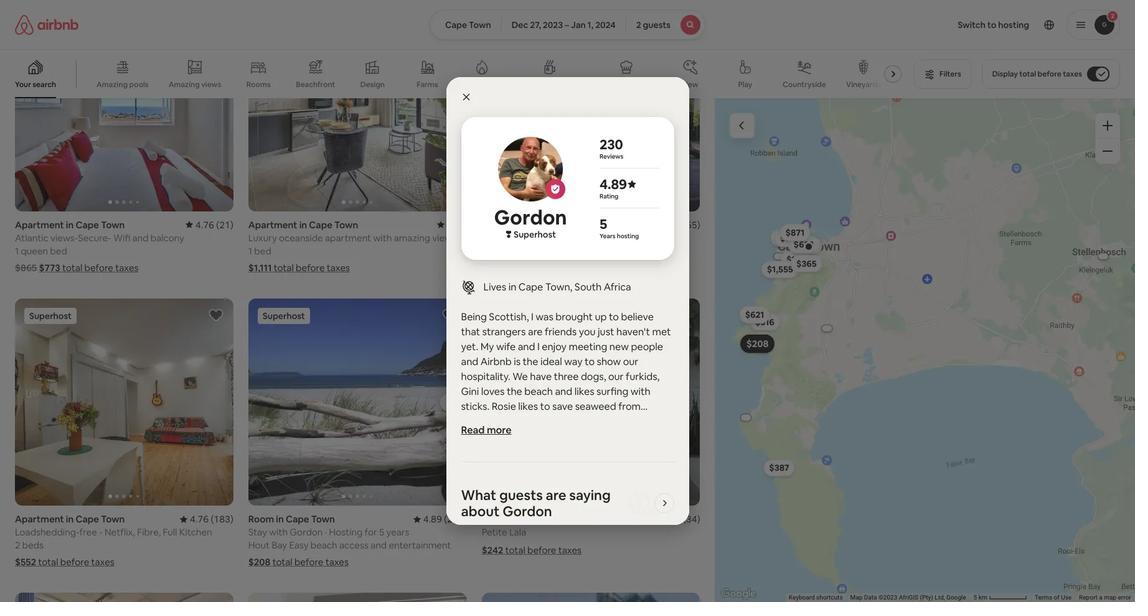 Task type: vqa. For each thing, say whether or not it's contained in the screenshot.
leftmost Peninsula,
no



Task type: locate. For each thing, give the bounding box(es) containing it.
0 horizontal spatial $552
[[15, 557, 36, 569]]

town inside "cottage in cape town olive cottage, stunning sea views. 1 king bed $387 total before taxes"
[[556, 219, 579, 231]]

town for apartment in cape town atlantic views-secure- wifi and balcony 1 queen bed $865 $773 total before taxes
[[101, 219, 125, 231]]

$387 button
[[764, 460, 795, 477]]

bay
[[272, 540, 287, 552]]

hosting
[[617, 232, 639, 240]]

a
[[1099, 595, 1103, 602]]

bed down views-
[[50, 245, 67, 257]]

in for loadshedding-
[[66, 514, 74, 526]]

guests left add to wishlist: cottage in cape town icon
[[643, 19, 671, 31]]

0 horizontal spatial 2
[[15, 540, 20, 552]]

king
[[488, 245, 506, 257]]

1 inside apartment in cape town luxury oceanside apartment with amazing views 1 bed $1,111 total before taxes
[[248, 245, 252, 257]]

0 horizontal spatial 4.89
[[423, 514, 442, 526]]

in for south africa
[[509, 281, 516, 294]]

afrigis
[[899, 595, 919, 602]]

$552
[[797, 240, 817, 252], [15, 557, 36, 569]]

0 vertical spatial with
[[373, 232, 392, 244]]

$773 inside apartment in cape town atlantic views-secure- wifi and balcony 1 queen bed $865 $773 total before taxes
[[39, 262, 60, 274]]

0 horizontal spatial $773
[[39, 262, 60, 274]]

1 horizontal spatial $208
[[747, 338, 769, 350]]

$387
[[482, 262, 503, 274], [770, 463, 790, 474]]

(21)
[[216, 219, 233, 231]]

amazing for amazing views
[[169, 80, 200, 90]]

apartment up "loadshedding-"
[[15, 514, 64, 526]]

in for luxury
[[299, 219, 307, 231]]

4.91 (34)
[[662, 514, 700, 526]]

apartment inside apartment in cape town luxury oceanside apartment with amazing views 1 bed $1,111 total before taxes
[[248, 219, 297, 231]]

4.76 up kitchen
[[190, 514, 209, 526]]

1 vertical spatial $773
[[39, 262, 60, 274]]

$1,111 inside apartment in cape town luxury oceanside apartment with amazing views 1 bed $1,111 total before taxes
[[248, 262, 272, 274]]

town inside apartment in cape town atlantic views-secure- wifi and balcony 1 queen bed $865 $773 total before taxes
[[101, 219, 125, 231]]

town inside apartment in cape town luxury oceanside apartment with amazing views 1 bed $1,111 total before taxes
[[334, 219, 358, 231]]

before down suite
[[527, 545, 556, 557]]

4.89 left (230) in the bottom left of the page
[[423, 514, 442, 526]]

in up "loadshedding-"
[[66, 514, 74, 526]]

230
[[599, 136, 623, 153]]

cape inside apartment in cape town atlantic views-secure- wifi and balcony 1 queen bed $865 $773 total before taxes
[[76, 219, 99, 231]]

in inside the apartment in cape town loadshedding-free - netflix, fibre, full kitchen 2 beds $552 total before taxes
[[66, 514, 74, 526]]

1 horizontal spatial $552
[[797, 240, 817, 252]]

2 right 2024
[[636, 19, 641, 31]]

$1,555
[[767, 264, 793, 275]]

4.76 for 4.76 (183)
[[190, 514, 209, 526]]

in inside apartment in cape town luxury oceanside apartment with amazing views 1 bed $1,111 total before taxes
[[299, 219, 307, 231]]

amazing pools
[[96, 80, 149, 90]]

add to wishlist: apartment in cape town image
[[442, 13, 457, 28]]

play
[[738, 80, 752, 90]]

total
[[1019, 69, 1036, 79], [62, 262, 82, 274], [274, 262, 294, 274], [505, 262, 525, 274], [505, 545, 525, 557], [38, 557, 58, 569], [272, 557, 292, 569]]

apartment for loadshedding-
[[15, 514, 64, 526]]

countryside
[[783, 80, 826, 90]]

(230)
[[444, 514, 467, 526]]

ltd,
[[935, 595, 945, 602]]

(183)
[[211, 514, 233, 526]]

0 vertical spatial 5
[[599, 215, 607, 233]]

apartment up atlantic
[[15, 219, 64, 231]]

profile element
[[720, 0, 1120, 50]]

-
[[99, 527, 103, 539]]

new left play
[[683, 80, 698, 90]]

taxes inside button
[[1063, 69, 1082, 79]]

2 inside the apartment in cape town loadshedding-free - netflix, fibre, full kitchen 2 beds $552 total before taxes
[[15, 540, 20, 552]]

before
[[1038, 69, 1061, 79], [84, 262, 113, 274], [296, 262, 325, 274], [527, 262, 556, 274], [527, 545, 556, 557], [60, 557, 89, 569], [294, 557, 323, 569]]

before right display
[[1038, 69, 1061, 79]]

cape for apartment in cape town loadshedding-free - netflix, fibre, full kitchen 2 beds $552 total before taxes
[[76, 514, 99, 526]]

town up 'stunning'
[[556, 219, 579, 231]]

1 horizontal spatial amazing
[[169, 80, 200, 90]]

1 horizontal spatial and
[[371, 540, 387, 552]]

views left "rooms"
[[201, 80, 221, 90]]

2 left beds
[[15, 540, 20, 552]]

1 vertical spatial 5
[[379, 527, 384, 539]]

with up bay
[[269, 527, 288, 539]]

1 horizontal spatial $773
[[781, 233, 801, 244]]

terms of use link
[[1035, 595, 1072, 602]]

gordon inside the room in cape town stay with gordon · hosting for 5 years hout bay easy beach access and entertainment $208 total before taxes
[[290, 527, 323, 539]]

before down easy
[[294, 557, 323, 569]]

4.76 out of 5 average rating,  21 reviews image
[[185, 219, 233, 231]]

luxury
[[248, 232, 277, 244]]

0 vertical spatial $1,111
[[777, 233, 799, 244]]

with left amazing
[[373, 232, 392, 244]]

what guests are saying about gordon
[[461, 487, 611, 521]]

cape inside apartment in cape town luxury oceanside apartment with amazing views 1 bed $1,111 total before taxes
[[309, 219, 332, 231]]

1 bed from the left
[[50, 245, 67, 257]]

town,
[[545, 281, 572, 294]]

$552 inside the apartment in cape town loadshedding-free - netflix, fibre, full kitchen 2 beds $552 total before taxes
[[15, 557, 36, 569]]

$387 inside button
[[770, 463, 790, 474]]

cottage,
[[505, 232, 544, 244]]

town for apartment in cape town luxury oceanside apartment with amazing views 1 bed $1,111 total before taxes
[[334, 219, 358, 231]]

before up lives in cape town, south africa
[[527, 262, 556, 274]]

2 1 from the left
[[248, 245, 252, 257]]

guests inside button
[[643, 19, 671, 31]]

total inside guest suite in cape town petite lala $242 total before taxes
[[505, 545, 525, 557]]

2024
[[595, 19, 616, 31]]

are
[[546, 487, 566, 504]]

1 horizontal spatial $242
[[787, 254, 807, 265]]

$242 down the petite
[[482, 545, 503, 557]]

3 1 from the left
[[482, 245, 486, 257]]

1 horizontal spatial bed
[[254, 245, 271, 257]]

0 horizontal spatial views
[[201, 80, 221, 90]]

and right wifi
[[132, 232, 149, 244]]

1 vertical spatial with
[[269, 527, 288, 539]]

1 vertical spatial and
[[371, 540, 387, 552]]

taxes inside the room in cape town stay with gordon · hosting for 5 years hout bay easy beach access and entertainment $208 total before taxes
[[325, 557, 349, 569]]

town up apartment
[[334, 219, 358, 231]]

apartment inside the apartment in cape town loadshedding-free - netflix, fibre, full kitchen 2 beds $552 total before taxes
[[15, 514, 64, 526]]

town inside button
[[469, 19, 491, 31]]

cape for cottage in cape town olive cottage, stunning sea views. 1 king bed $387 total before taxes
[[530, 219, 554, 231]]

before inside apartment in cape town luxury oceanside apartment with amazing views 1 bed $1,111 total before taxes
[[296, 262, 325, 274]]

of
[[1054, 595, 1060, 602]]

in inside guest suite in cape town petite lala $242 total before taxes
[[534, 514, 542, 526]]

fibre,
[[137, 527, 161, 539]]

$865
[[15, 262, 37, 274]]

amazing for amazing pools
[[96, 80, 128, 90]]

1 vertical spatial $1,111
[[248, 262, 272, 274]]

cape for apartment in cape town luxury oceanside apartment with amazing views 1 bed $1,111 total before taxes
[[309, 219, 332, 231]]

in up views-
[[66, 219, 74, 231]]

bed down the luxury
[[254, 245, 271, 257]]

1 horizontal spatial guests
[[643, 19, 671, 31]]

4.76 out of 5 average rating,  183 reviews image
[[180, 514, 233, 526]]

0 vertical spatial guests
[[643, 19, 671, 31]]

1 horizontal spatial $1,111
[[777, 233, 799, 244]]

taxes inside guest suite in cape town petite lala $242 total before taxes
[[558, 545, 582, 557]]

total inside apartment in cape town luxury oceanside apartment with amazing views 1 bed $1,111 total before taxes
[[274, 262, 294, 274]]

1 vertical spatial guests
[[499, 487, 543, 504]]

0 vertical spatial 2
[[636, 19, 641, 31]]

1 vertical spatial 4.89
[[423, 514, 442, 526]]

guests inside what guests are saying about gordon
[[499, 487, 543, 504]]

1 horizontal spatial 1
[[248, 245, 252, 257]]

$773
[[781, 233, 801, 244], [39, 262, 60, 274]]

town inside the apartment in cape town loadshedding-free - netflix, fibre, full kitchen 2 beds $552 total before taxes
[[101, 514, 125, 526]]

1 vertical spatial $242
[[482, 545, 503, 557]]

(pty)
[[920, 595, 934, 602]]

0 horizontal spatial amazing
[[96, 80, 128, 90]]

5 for 5 years hosting
[[599, 215, 607, 233]]

beachfront
[[296, 80, 335, 90]]

total inside "cottage in cape town olive cottage, stunning sea views. 1 king bed $387 total before taxes"
[[505, 262, 525, 274]]

add to wishlist: apartment in cape town image
[[208, 308, 223, 323]]

cape for apartment in cape town atlantic views-secure- wifi and balcony 1 queen bed $865 $773 total before taxes
[[76, 219, 99, 231]]

2 horizontal spatial bed
[[508, 245, 525, 257]]

in inside apartment in cape town atlantic views-secure- wifi and balcony 1 queen bed $865 $773 total before taxes
[[66, 219, 74, 231]]

0 horizontal spatial 5
[[379, 527, 384, 539]]

years
[[599, 232, 615, 240]]

total down oceanside
[[274, 262, 294, 274]]

3 bed from the left
[[508, 245, 525, 257]]

4.89 inside group
[[599, 176, 627, 193]]

keyboard shortcuts
[[789, 595, 843, 602]]

amazing
[[169, 80, 200, 90], [96, 80, 128, 90]]

1 down the luxury
[[248, 245, 252, 257]]

apartment inside apartment in cape town atlantic views-secure- wifi and balcony 1 queen bed $865 $773 total before taxes
[[15, 219, 64, 231]]

0 vertical spatial new
[[683, 80, 698, 90]]

town inside the room in cape town stay with gordon · hosting for 5 years hout bay easy beach access and entertainment $208 total before taxes
[[311, 514, 335, 526]]

views-
[[50, 232, 78, 244]]

0 horizontal spatial $242
[[482, 545, 503, 557]]

guests up suite
[[499, 487, 543, 504]]

error
[[1118, 595, 1131, 602]]

1 inside apartment in cape town atlantic views-secure- wifi and balcony 1 queen bed $865 $773 total before taxes
[[15, 245, 19, 257]]

town up ·
[[311, 514, 335, 526]]

pools
[[129, 80, 149, 90]]

$242 down the $633
[[787, 254, 807, 265]]

0 vertical spatial and
[[132, 232, 149, 244]]

5 inside 5 years hosting
[[599, 215, 607, 233]]

total down lala
[[505, 545, 525, 557]]

in right lives
[[509, 281, 516, 294]]

1 vertical spatial $208
[[248, 557, 270, 569]]

(34)
[[683, 514, 700, 526]]

1 horizontal spatial with
[[373, 232, 392, 244]]

apartment in cape town loadshedding-free - netflix, fibre, full kitchen 2 beds $552 total before taxes
[[15, 514, 212, 569]]

1 horizontal spatial new
[[683, 80, 698, 90]]

1 1 from the left
[[15, 245, 19, 257]]

in up cottage,
[[521, 219, 528, 231]]

gordon inside what guests are saying about gordon
[[503, 503, 552, 521]]

town up wifi
[[101, 219, 125, 231]]

amazing left the pools at the left of page
[[96, 80, 128, 90]]

bed inside apartment in cape town luxury oceanside apartment with amazing views 1 bed $1,111 total before taxes
[[254, 245, 271, 257]]

guests
[[643, 19, 671, 31], [499, 487, 543, 504]]

guests for 2
[[643, 19, 671, 31]]

easy
[[289, 540, 309, 552]]

0 horizontal spatial $1,111
[[248, 262, 272, 274]]

0 vertical spatial 4.89
[[599, 176, 627, 193]]

1 horizontal spatial views
[[432, 232, 456, 244]]

4.76
[[195, 219, 214, 231], [662, 219, 681, 231], [190, 514, 209, 526]]

total down bay
[[272, 557, 292, 569]]

before down free
[[60, 557, 89, 569]]

©2023
[[879, 595, 898, 602]]

taxes inside apartment in cape town luxury oceanside apartment with amazing views 1 bed $1,111 total before taxes
[[327, 262, 350, 274]]

amazing right the pools at the left of page
[[169, 80, 200, 90]]

4.76 for 4.76 (55)
[[662, 219, 681, 231]]

town right add to wishlist: apartment in cape town image
[[469, 19, 491, 31]]

keyboard shortcuts button
[[789, 594, 843, 603]]

jan
[[571, 19, 586, 31]]

$242
[[787, 254, 807, 265], [482, 545, 503, 557]]

apartment up the luxury
[[248, 219, 297, 231]]

$242 button
[[781, 251, 813, 268]]

petite
[[482, 527, 507, 539]]

4.91 out of 5 average rating,  34 reviews image
[[652, 514, 700, 526]]

none search field containing cape town
[[430, 10, 705, 40]]

0 horizontal spatial and
[[132, 232, 149, 244]]

$208 down $516 button
[[747, 338, 769, 350]]

cape for room in cape town stay with gordon · hosting for 5 years hout bay easy beach access and entertainment $208 total before taxes
[[286, 514, 309, 526]]

1 left king
[[482, 245, 486, 257]]

google map
showing 22 stays. region
[[715, 92, 1135, 603]]

1 vertical spatial $387
[[770, 463, 790, 474]]

vineyard: spice route destination image
[[1134, 108, 1135, 118]]

0 horizontal spatial $387
[[482, 262, 503, 274]]

5 inside the room in cape town stay with gordon · hosting for 5 years hout bay easy beach access and entertainment $208 total before taxes
[[379, 527, 384, 539]]

before inside the room in cape town stay with gordon · hosting for 5 years hout bay easy beach access and entertainment $208 total before taxes
[[294, 557, 323, 569]]

cape inside the room in cape town stay with gordon · hosting for 5 years hout bay easy beach access and entertainment $208 total before taxes
[[286, 514, 309, 526]]

0 vertical spatial $773
[[781, 233, 801, 244]]

add to wishlist: cottage in cape town image
[[675, 13, 690, 28]]

report a map error link
[[1079, 595, 1131, 602]]

4.89 for 4.89 (230)
[[423, 514, 442, 526]]

5 for 5 km
[[974, 595, 977, 602]]

1 horizontal spatial $387
[[770, 463, 790, 474]]

0 horizontal spatial guests
[[499, 487, 543, 504]]

0 horizontal spatial 1
[[15, 245, 19, 257]]

2 horizontal spatial 5
[[974, 595, 977, 602]]

2
[[636, 19, 641, 31], [15, 540, 20, 552]]

4.76 left the (21)
[[195, 219, 214, 231]]

add to wishlist: guest suite in cape town image
[[675, 308, 690, 323]]

$242 inside 'button'
[[787, 254, 807, 265]]

cape inside the apartment in cape town loadshedding-free - netflix, fibre, full kitchen 2 beds $552 total before taxes
[[76, 514, 99, 526]]

4.89 down reviews
[[599, 176, 627, 193]]

gordon
[[494, 205, 567, 230], [494, 205, 567, 230], [503, 503, 552, 521], [290, 527, 323, 539]]

total inside the room in cape town stay with gordon · hosting for 5 years hout bay easy beach access and entertainment $208 total before taxes
[[272, 557, 292, 569]]

vineyards
[[846, 80, 881, 90]]

views down new place to stay image
[[432, 232, 456, 244]]

$208 button
[[741, 335, 775, 354]]

town down saying
[[569, 514, 593, 526]]

5
[[599, 215, 607, 233], [379, 527, 384, 539], [974, 595, 977, 602]]

cape inside guest suite in cape town petite lala $242 total before taxes
[[544, 514, 567, 526]]

cape inside host preview dialog
[[519, 281, 543, 294]]

in inside "cottage in cape town olive cottage, stunning sea views. 1 king bed $387 total before taxes"
[[521, 219, 528, 231]]

1 horizontal spatial 2
[[636, 19, 641, 31]]

total down king
[[505, 262, 525, 274]]

in for stay
[[276, 514, 284, 526]]

lives in cape town, south africa
[[484, 281, 631, 294]]

before down secure-
[[84, 262, 113, 274]]

total right display
[[1019, 69, 1036, 79]]

2 horizontal spatial 1
[[482, 245, 486, 257]]

and down for
[[371, 540, 387, 552]]

in up oceanside
[[299, 219, 307, 231]]

0 horizontal spatial with
[[269, 527, 288, 539]]

1 vertical spatial views
[[432, 232, 456, 244]]

$208 down 'hout'
[[248, 557, 270, 569]]

before inside button
[[1038, 69, 1061, 79]]

$1,111
[[777, 233, 799, 244], [248, 262, 272, 274]]

in right suite
[[534, 514, 542, 526]]

1 for 1 queen bed
[[15, 245, 19, 257]]

bed down cottage,
[[508, 245, 525, 257]]

1 vertical spatial $552
[[15, 557, 36, 569]]

map
[[851, 595, 863, 602]]

total down views-
[[62, 262, 82, 274]]

town up netflix,
[[101, 514, 125, 526]]

bed for 1 bed
[[254, 245, 271, 257]]

1 vertical spatial 2
[[15, 540, 20, 552]]

2 vertical spatial 5
[[974, 595, 977, 602]]

in inside the room in cape town stay with gordon · hosting for 5 years hout bay easy beach access and entertainment $208 total before taxes
[[276, 514, 284, 526]]

in right room
[[276, 514, 284, 526]]

0 vertical spatial $208
[[747, 338, 769, 350]]

bed inside "cottage in cape town olive cottage, stunning sea views. 1 king bed $387 total before taxes"
[[508, 245, 525, 257]]

before inside guest suite in cape town petite lala $242 total before taxes
[[527, 545, 556, 557]]

verified image
[[550, 184, 560, 194]]

0 vertical spatial $387
[[482, 262, 503, 274]]

before down oceanside
[[296, 262, 325, 274]]

new left cottage
[[447, 219, 467, 231]]

stay
[[248, 527, 267, 539]]

0 vertical spatial $242
[[787, 254, 807, 265]]

None search field
[[430, 10, 705, 40]]

0 horizontal spatial bed
[[50, 245, 67, 257]]

in inside host preview dialog
[[509, 281, 516, 294]]

5 inside 5 km button
[[974, 595, 977, 602]]

1 vertical spatial new
[[447, 219, 467, 231]]

1 left queen
[[15, 245, 19, 257]]

$621 $516 $773
[[746, 233, 801, 328]]

1 horizontal spatial 5
[[599, 215, 607, 233]]

1 horizontal spatial 4.89
[[599, 176, 627, 193]]

and inside the room in cape town stay with gordon · hosting for 5 years hout bay easy beach access and entertainment $208 total before taxes
[[371, 540, 387, 552]]

$1,111 button
[[771, 230, 805, 247]]

1
[[15, 245, 19, 257], [248, 245, 252, 257], [482, 245, 486, 257]]

group
[[15, 4, 233, 212], [248, 4, 467, 212], [482, 4, 700, 212], [0, 50, 907, 98], [15, 299, 233, 506], [248, 299, 467, 506], [482, 299, 700, 506], [15, 593, 233, 603], [248, 593, 467, 603], [482, 593, 700, 603]]

$633
[[794, 239, 814, 251]]

2 bed from the left
[[254, 245, 271, 257]]

4.76 left (55) on the top right of the page
[[662, 219, 681, 231]]

2 guests button
[[626, 10, 705, 40]]

0 horizontal spatial $208
[[248, 557, 270, 569]]

0 vertical spatial $552
[[797, 240, 817, 252]]

secure-
[[78, 232, 111, 244]]

cape inside "cottage in cape town olive cottage, stunning sea views. 1 king bed $387 total before taxes"
[[530, 219, 554, 231]]

town for apartment in cape town loadshedding-free - netflix, fibre, full kitchen 2 beds $552 total before taxes
[[101, 514, 125, 526]]

taxes
[[1063, 69, 1082, 79], [115, 262, 139, 274], [327, 262, 350, 274], [558, 262, 581, 274], [558, 545, 582, 557], [91, 557, 114, 569], [325, 557, 349, 569]]

total down beds
[[38, 557, 58, 569]]

group containing amazing views
[[0, 50, 907, 98]]



Task type: describe. For each thing, give the bounding box(es) containing it.
total inside display total before taxes button
[[1019, 69, 1036, 79]]

cape for lives in cape town, south africa
[[519, 281, 543, 294]]

4.76 (55)
[[662, 219, 700, 231]]

terms of use
[[1035, 595, 1072, 602]]

rating
[[599, 192, 618, 200]]

apartment in cape town luxury oceanside apartment with amazing views 1 bed $1,111 total before taxes
[[248, 219, 456, 274]]

$365 button
[[791, 255, 823, 273]]

cottage in cape town olive cottage, stunning sea views. 1 king bed $387 total before taxes
[[482, 219, 628, 274]]

5 years hosting
[[599, 215, 639, 240]]

0 vertical spatial views
[[201, 80, 221, 90]]

hout
[[248, 540, 270, 552]]

town for cottage in cape town olive cottage, stunning sea views. 1 king bed $387 total before taxes
[[556, 219, 579, 231]]

views.
[[602, 232, 628, 244]]

and inside apartment in cape town atlantic views-secure- wifi and balcony 1 queen bed $865 $773 total before taxes
[[132, 232, 149, 244]]

$871 $633
[[786, 227, 814, 251]]

$1,555 button
[[762, 261, 799, 278]]

south africa
[[575, 281, 631, 294]]

4.76 out of 5 average rating,  55 reviews image
[[652, 219, 700, 231]]

5 years of hosting group
[[599, 215, 659, 241]]

before inside "cottage in cape town olive cottage, stunning sea views. 1 king bed $387 total before taxes"
[[527, 262, 556, 274]]

2 guests
[[636, 19, 671, 31]]

230 reviews on the listing group
[[599, 136, 659, 161]]

add to wishlist: room in cape town image
[[442, 308, 457, 323]]

what
[[461, 487, 496, 504]]

bed inside apartment in cape town atlantic views-secure- wifi and balcony 1 queen bed $865 $773 total before taxes
[[50, 245, 67, 257]]

google
[[947, 595, 966, 602]]

$552 inside 'button'
[[797, 240, 817, 252]]

apartment for atlantic
[[15, 219, 64, 231]]

amazing
[[394, 232, 430, 244]]

display total before taxes
[[992, 69, 1082, 79]]

4.91
[[662, 514, 681, 526]]

4.76 for 4.76 (21)
[[195, 219, 214, 231]]

4.89 out of 5 average rating on the listing group
[[599, 176, 659, 201]]

atlantic
[[15, 232, 48, 244]]

in for atlantic
[[66, 219, 74, 231]]

guest suite in cape town petite lala $242 total before taxes
[[482, 514, 593, 557]]

host preview dialog
[[446, 77, 689, 603]]

read more
[[461, 424, 512, 437]]

$621 button
[[740, 306, 770, 324]]

2023
[[543, 19, 563, 31]]

guests for what
[[499, 487, 543, 504]]

bed for 1 king bed
[[508, 245, 525, 257]]

1,
[[588, 19, 594, 31]]

lala
[[509, 527, 526, 539]]

lives
[[484, 281, 506, 294]]

$552 button
[[792, 237, 823, 255]]

stunning
[[546, 232, 583, 244]]

·
[[325, 527, 327, 539]]

$871
[[786, 227, 805, 238]]

netflix,
[[105, 527, 135, 539]]

reviews
[[599, 153, 623, 161]]

apartment for luxury
[[248, 219, 297, 231]]

rooms
[[246, 80, 271, 90]]

gordon superhost
[[494, 205, 567, 241]]

for
[[365, 527, 377, 539]]

google image
[[718, 587, 759, 603]]

full
[[163, 527, 177, 539]]

superhost inside gordon superhost
[[513, 229, 556, 241]]

dec
[[512, 19, 528, 31]]

apartment in cape town atlantic views-secure- wifi and balcony 1 queen bed $865 $773 total before taxes
[[15, 219, 184, 274]]

4.89 out of 5 average rating,  230 reviews image
[[413, 514, 467, 526]]

guest
[[482, 514, 508, 526]]

$387 inside "cottage in cape town olive cottage, stunning sea views. 1 king bed $387 total before taxes"
[[482, 262, 503, 274]]

0 horizontal spatial new
[[447, 219, 467, 231]]

queen
[[21, 245, 48, 257]]

town inside guest suite in cape town petite lala $242 total before taxes
[[569, 514, 593, 526]]

1 for 1 bed
[[248, 245, 252, 257]]

new place to stay image
[[437, 219, 467, 231]]

views inside apartment in cape town luxury oceanside apartment with amazing views 1 bed $1,111 total before taxes
[[432, 232, 456, 244]]

use
[[1061, 595, 1072, 602]]

search
[[33, 80, 56, 90]]

cape inside button
[[445, 19, 467, 31]]

in for olive
[[521, 219, 528, 231]]

5 km
[[974, 595, 989, 602]]

$871 button
[[780, 224, 811, 241]]

27,
[[530, 19, 541, 31]]

km
[[979, 595, 988, 602]]

farms
[[417, 80, 438, 90]]

taxes inside "cottage in cape town olive cottage, stunning sea views. 1 king bed $387 total before taxes"
[[558, 262, 581, 274]]

display total before taxes button
[[982, 59, 1120, 89]]

design
[[360, 80, 385, 90]]

shortcuts
[[817, 595, 843, 602]]

$1,111 inside button
[[777, 233, 799, 244]]

$208 inside button
[[747, 338, 769, 350]]

entertainment
[[389, 540, 451, 552]]

$208 inside the room in cape town stay with gordon · hosting for 5 years hout bay easy beach access and entertainment $208 total before taxes
[[248, 557, 270, 569]]

read more button
[[461, 424, 674, 437]]

sea
[[585, 232, 600, 244]]

beach
[[311, 540, 337, 552]]

before inside apartment in cape town atlantic views-secure- wifi and balcony 1 queen bed $865 $773 total before taxes
[[84, 262, 113, 274]]

room
[[248, 514, 274, 526]]

$773 button
[[775, 230, 806, 247]]

balcony
[[151, 232, 184, 244]]

1 inside "cottage in cape town olive cottage, stunning sea views. 1 king bed $387 total before taxes"
[[482, 245, 486, 257]]

data
[[864, 595, 877, 602]]

town for room in cape town stay with gordon · hosting for 5 years hout bay easy beach access and entertainment $208 total before taxes
[[311, 514, 335, 526]]

zoom in image
[[1103, 121, 1113, 131]]

years
[[386, 527, 409, 539]]

dec 27, 2023 – jan 1, 2024
[[512, 19, 616, 31]]

5 km button
[[970, 594, 1031, 603]]

zoom out image
[[1103, 146, 1113, 156]]

your search
[[15, 80, 56, 90]]

2 inside button
[[636, 19, 641, 31]]

terms
[[1035, 595, 1053, 602]]

$516
[[756, 317, 775, 328]]

cape town button
[[430, 10, 502, 40]]

with inside apartment in cape town luxury oceanside apartment with amazing views 1 bed $1,111 total before taxes
[[373, 232, 392, 244]]

4.76 (183)
[[190, 514, 233, 526]]

$365
[[797, 258, 817, 269]]

your
[[15, 80, 31, 90]]

access
[[339, 540, 369, 552]]

4.89 for 4.89
[[599, 176, 627, 193]]

suite
[[510, 514, 532, 526]]

with inside the room in cape town stay with gordon · hosting for 5 years hout bay easy beach access and entertainment $208 total before taxes
[[269, 527, 288, 539]]

taxes inside apartment in cape town atlantic views-secure- wifi and balcony 1 queen bed $865 $773 total before taxes
[[115, 262, 139, 274]]

4.89 (230)
[[423, 514, 467, 526]]

total inside the apartment in cape town loadshedding-free - netflix, fibre, full kitchen 2 beds $552 total before taxes
[[38, 557, 58, 569]]

taxes inside the apartment in cape town loadshedding-free - netflix, fibre, full kitchen 2 beds $552 total before taxes
[[91, 557, 114, 569]]

map data ©2023 afrigis (pty) ltd, google
[[851, 595, 966, 602]]

$242 inside guest suite in cape town petite lala $242 total before taxes
[[482, 545, 503, 557]]

amazing views
[[169, 80, 221, 90]]

keyboard
[[789, 595, 815, 602]]

apartment
[[325, 232, 371, 244]]

$773 inside $621 $516 $773
[[781, 233, 801, 244]]

$365 $1,555
[[767, 258, 817, 275]]

total inside apartment in cape town atlantic views-secure- wifi and balcony 1 queen bed $865 $773 total before taxes
[[62, 262, 82, 274]]

before inside the apartment in cape town loadshedding-free - netflix, fibre, full kitchen 2 beds $552 total before taxes
[[60, 557, 89, 569]]

trending
[[467, 80, 498, 90]]

beds
[[22, 540, 44, 552]]



